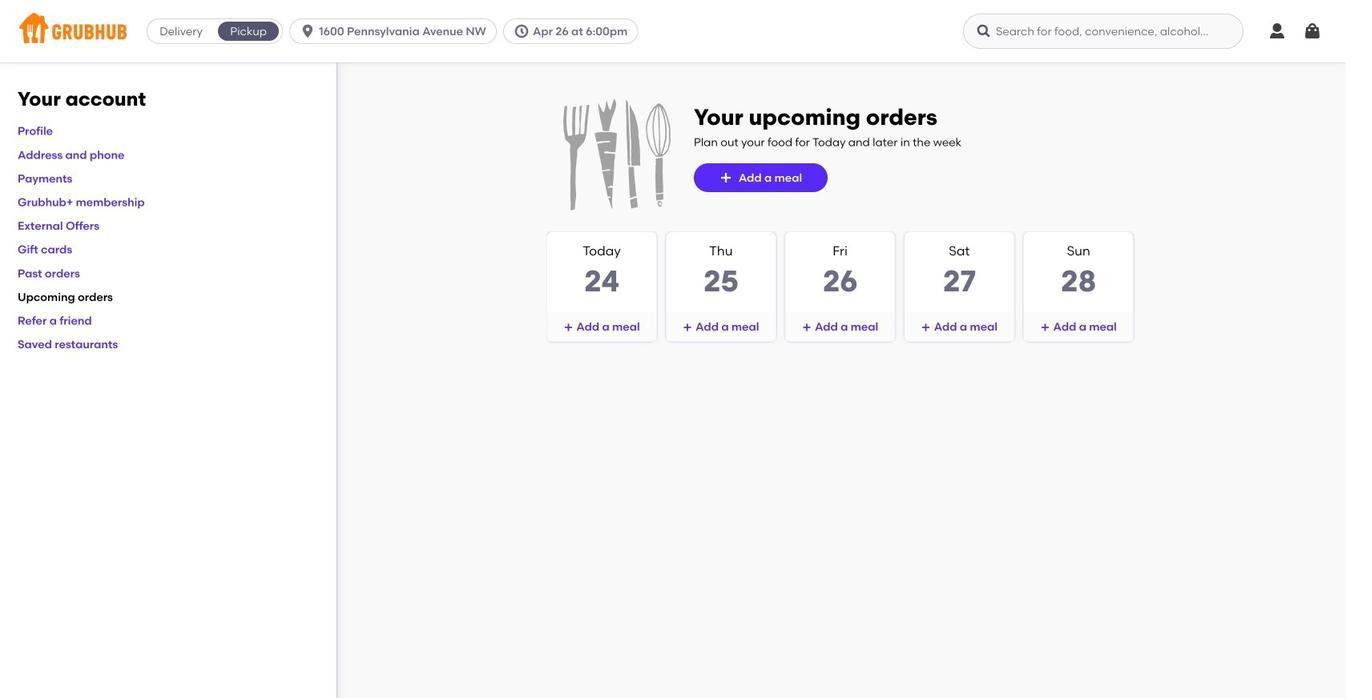 Task type: describe. For each thing, give the bounding box(es) containing it.
main navigation navigation
[[0, 0, 1347, 63]]

Search for food, convenience, alcohol... search field
[[963, 14, 1244, 49]]



Task type: locate. For each thing, give the bounding box(es) containing it.
0 horizontal spatial svg image
[[514, 23, 530, 39]]

svg image
[[1268, 22, 1287, 41], [300, 23, 316, 39], [976, 23, 992, 39], [720, 172, 732, 184], [564, 323, 573, 333], [683, 323, 693, 333], [802, 323, 812, 333], [922, 323, 931, 333]]

2 horizontal spatial svg image
[[1303, 22, 1323, 41]]

1 horizontal spatial svg image
[[1041, 323, 1050, 333]]

svg image
[[1303, 22, 1323, 41], [514, 23, 530, 39], [1041, 323, 1050, 333]]



Task type: vqa. For each thing, say whether or not it's contained in the screenshot.
bottommost Chicken
no



